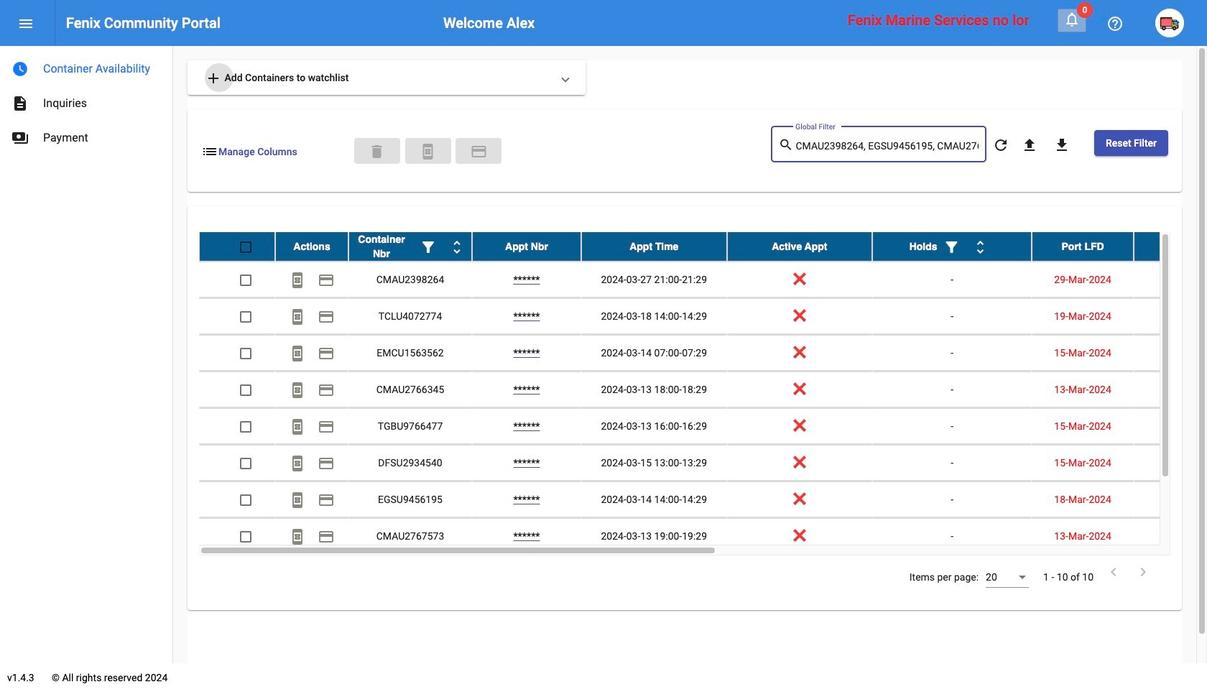 Task type: describe. For each thing, give the bounding box(es) containing it.
9 row from the top
[[199, 518, 1207, 555]]

5 row from the top
[[199, 372, 1207, 408]]

8 row from the top
[[199, 482, 1207, 518]]

2 row from the top
[[199, 262, 1207, 298]]

1 row from the top
[[199, 232, 1207, 262]]

6 row from the top
[[199, 408, 1207, 445]]

6 column header from the left
[[872, 232, 1032, 261]]

cell for 2nd row from the top of the page
[[1134, 262, 1207, 298]]

4 row from the top
[[199, 335, 1207, 372]]

cell for 8th row from the top of the page
[[1134, 482, 1207, 517]]

4 column header from the left
[[581, 232, 727, 261]]

5 column header from the left
[[727, 232, 872, 261]]

3 row from the top
[[199, 298, 1207, 335]]

8 column header from the left
[[1134, 232, 1207, 261]]

Global Watchlist Filter field
[[796, 141, 979, 152]]

7 row from the top
[[199, 445, 1207, 482]]



Task type: vqa. For each thing, say whether or not it's contained in the screenshot.
Welcome lawrence
no



Task type: locate. For each thing, give the bounding box(es) containing it.
no color image
[[1064, 11, 1081, 28], [17, 15, 34, 33], [205, 70, 222, 87], [779, 136, 796, 153], [1021, 137, 1038, 154], [1053, 137, 1071, 154], [420, 239, 437, 256], [943, 239, 960, 256], [972, 239, 989, 256], [289, 272, 306, 289], [318, 272, 335, 289], [289, 345, 306, 362], [318, 345, 335, 362], [318, 382, 335, 399], [289, 455, 306, 472], [1105, 563, 1122, 581]]

5 cell from the top
[[1134, 408, 1207, 444]]

1 cell from the top
[[1134, 262, 1207, 298]]

8 cell from the top
[[1134, 518, 1207, 554]]

navigation
[[0, 46, 172, 155]]

cell for 5th row from the top
[[1134, 372, 1207, 408]]

7 column header from the left
[[1032, 232, 1134, 261]]

cell for third row from the bottom of the page
[[1134, 445, 1207, 481]]

row
[[199, 232, 1207, 262], [199, 262, 1207, 298], [199, 298, 1207, 335], [199, 335, 1207, 372], [199, 372, 1207, 408], [199, 408, 1207, 445], [199, 445, 1207, 482], [199, 482, 1207, 518], [199, 518, 1207, 555]]

cell for 6th row
[[1134, 408, 1207, 444]]

7 cell from the top
[[1134, 482, 1207, 517]]

6 cell from the top
[[1134, 445, 1207, 481]]

3 cell from the top
[[1134, 335, 1207, 371]]

3 column header from the left
[[472, 232, 581, 261]]

delete image
[[368, 143, 386, 160]]

column header
[[275, 232, 349, 261], [349, 232, 472, 261], [472, 232, 581, 261], [581, 232, 727, 261], [727, 232, 872, 261], [872, 232, 1032, 261], [1032, 232, 1134, 261], [1134, 232, 1207, 261]]

cell for first row from the bottom of the page
[[1134, 518, 1207, 554]]

cell for 6th row from the bottom
[[1134, 335, 1207, 371]]

cell for 7th row from the bottom
[[1134, 298, 1207, 334]]

no color image
[[1107, 15, 1124, 33], [11, 60, 29, 78], [11, 95, 29, 112], [11, 129, 29, 147], [992, 137, 1010, 154], [201, 143, 218, 160], [419, 143, 437, 160], [470, 143, 488, 160], [448, 239, 466, 256], [289, 309, 306, 326], [318, 309, 335, 326], [289, 382, 306, 399], [289, 418, 306, 436], [318, 418, 335, 436], [318, 455, 335, 472], [289, 492, 306, 509], [318, 492, 335, 509], [289, 528, 306, 546], [318, 528, 335, 546], [1135, 563, 1152, 581]]

2 cell from the top
[[1134, 298, 1207, 334]]

2 column header from the left
[[349, 232, 472, 261]]

1 column header from the left
[[275, 232, 349, 261]]

4 cell from the top
[[1134, 372, 1207, 408]]

grid
[[199, 232, 1207, 556]]

cell
[[1134, 262, 1207, 298], [1134, 298, 1207, 334], [1134, 335, 1207, 371], [1134, 372, 1207, 408], [1134, 408, 1207, 444], [1134, 445, 1207, 481], [1134, 482, 1207, 517], [1134, 518, 1207, 554]]



